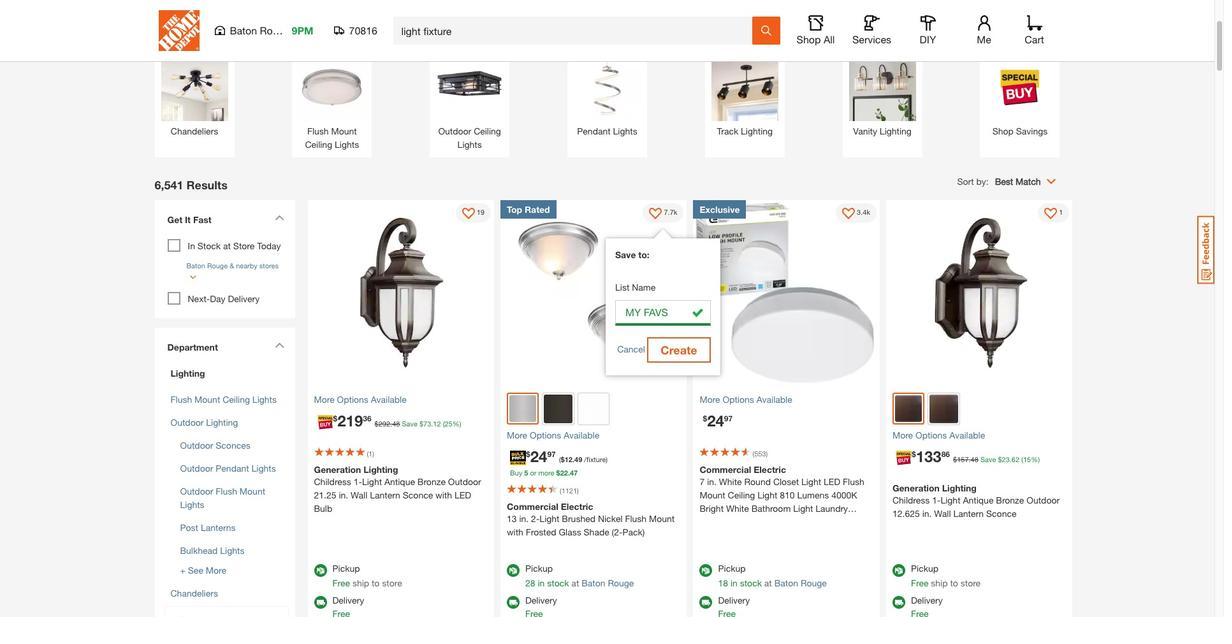 Task type: locate. For each thing, give the bounding box(es) containing it.
baton rouge link for $
[[582, 578, 634, 589]]

wall inside generation lighting childress 1-light antique bronze outdoor 12.625 in. wall lantern sconce
[[934, 508, 951, 519]]

0 horizontal spatial stock
[[547, 578, 569, 589]]

1 horizontal spatial to
[[950, 578, 958, 589]]

1 horizontal spatial shop
[[993, 125, 1014, 136]]

oil rubbed bronze image
[[544, 395, 573, 423]]

1 horizontal spatial sconce
[[986, 508, 1017, 519]]

19
[[477, 208, 485, 216]]

generation inside generation lighting childress 1-light antique bronze outdoor 21.25 in. wall lantern sconce with led bulb
[[314, 464, 361, 475]]

292
[[379, 420, 390, 428]]

lighting right vanity
[[880, 125, 912, 136]]

1 pickup from the left
[[333, 563, 360, 574]]

with inside generation lighting childress 1-light antique bronze outdoor 21.25 in. wall lantern sconce with led bulb
[[436, 490, 452, 501]]

1 vertical spatial 48
[[971, 455, 979, 463]]

available for pickup image for (
[[507, 564, 520, 577]]

shop all button
[[795, 15, 836, 46]]

flush mount ceiling lights down 'flush mount ceiling lights' image
[[305, 125, 359, 150]]

chandeliers
[[171, 125, 218, 136], [171, 588, 218, 598]]

pendant lights image
[[574, 54, 641, 121]]

in inside pickup 28 in stock at baton rouge
[[538, 578, 545, 589]]

caret icon image inside department link
[[274, 342, 284, 348]]

pickup 18 in stock at baton rouge
[[718, 563, 827, 589]]

free for 133
[[911, 578, 929, 589]]

get
[[167, 214, 182, 225]]

0 horizontal spatial free
[[333, 578, 350, 589]]

2 to from the left
[[950, 578, 958, 589]]

2 free from the left
[[911, 578, 929, 589]]

ceiling down outdoor ceiling lights image
[[474, 125, 501, 136]]

1 baton rouge link from the left
[[582, 578, 634, 589]]

0 vertical spatial %)
[[453, 420, 461, 428]]

in.
[[707, 476, 717, 487], [339, 490, 348, 501], [922, 508, 932, 519], [519, 513, 529, 524]]

$ 133 86
[[912, 447, 950, 465]]

2 display image from the left
[[842, 208, 855, 220]]

1 vertical spatial save
[[402, 420, 418, 428]]

1 horizontal spatial store
[[961, 578, 981, 589]]

options down oil rubbed bronze 'icon'
[[530, 429, 561, 440]]

1 button
[[1038, 203, 1070, 222]]

1 horizontal spatial %)
[[1031, 455, 1040, 463]]

display image inside "19" dropdown button
[[462, 208, 475, 220]]

pendant lights link
[[574, 54, 641, 137]]

in. inside commercial electric 7 in. white round closet light led flush mount ceiling light 810 lumens 4000k bright white bathroom light laundry room
[[707, 476, 717, 487]]

pendant down sconces
[[216, 463, 249, 473]]

outdoor inside 'outdoor flush mount lights'
[[180, 486, 213, 496]]

1 horizontal spatial childress
[[893, 494, 930, 505]]

%) for 133
[[1031, 455, 1040, 463]]

mount left the room
[[649, 513, 675, 524]]

( down 22
[[560, 487, 562, 495]]

bronze inside generation lighting childress 1-light antique bronze outdoor 12.625 in. wall lantern sconce
[[996, 494, 1024, 505]]

childress up 21.25
[[314, 476, 351, 487]]

553
[[754, 450, 766, 458]]

next-day delivery link
[[188, 293, 260, 304]]

stock right 28
[[547, 578, 569, 589]]

0 vertical spatial chandeliers
[[171, 125, 218, 136]]

21.25
[[314, 490, 336, 501]]

antique
[[384, 476, 415, 487], [963, 494, 994, 505]]

1 horizontal spatial 24
[[707, 412, 724, 430]]

light inside commercial electric 13 in. 2-light brushed nickel flush mount with frosted glass shade (2-pack)
[[540, 513, 560, 524]]

0 vertical spatial shop
[[797, 33, 821, 45]]

sort by: best match
[[957, 176, 1041, 187]]

outdoor for outdoor lighting
[[171, 417, 204, 428]]

1 vertical spatial %)
[[1031, 455, 1040, 463]]

pendant down the pendant lights image
[[577, 125, 611, 136]]

$ left 36 at left
[[333, 414, 337, 423]]

electric inside commercial electric 13 in. 2-light brushed nickel flush mount with frosted glass shade (2-pack)
[[561, 501, 593, 512]]

1 display image from the left
[[462, 208, 475, 220]]

( inside ( $ 12 . 49 /fixture ) buy 5 or more $ 22 . 47
[[559, 455, 561, 463]]

flush up outdoor lighting on the bottom left of the page
[[171, 394, 192, 405]]

0 horizontal spatial available shipping image
[[700, 596, 713, 609]]

1 horizontal spatial 97
[[724, 414, 733, 423]]

0 horizontal spatial electric
[[561, 501, 593, 512]]

top
[[507, 204, 522, 215]]

1 horizontal spatial ship
[[931, 578, 948, 589]]

1 horizontal spatial flush mount ceiling lights
[[305, 125, 359, 150]]

generation lighting childress 1-light antique bronze outdoor 12.625 in. wall lantern sconce
[[893, 482, 1060, 519]]

light up frosted on the left of the page
[[540, 513, 560, 524]]

7
[[700, 476, 705, 487]]

wall for 21.25
[[351, 490, 367, 501]]

caret icon image for in stock at store today
[[274, 215, 284, 220]]

antique down the 292
[[384, 476, 415, 487]]

antique down 157
[[963, 494, 994, 505]]

lantern
[[370, 490, 400, 501], [953, 508, 984, 519]]

rouge
[[260, 24, 290, 36], [207, 261, 228, 269], [608, 578, 634, 589], [801, 578, 827, 589]]

0 horizontal spatial bronze
[[418, 476, 446, 487]]

1 display image from the left
[[649, 208, 662, 220]]

0 vertical spatial save
[[615, 249, 636, 260]]

1 vertical spatial caret icon image
[[274, 342, 284, 348]]

lighting for track lighting
[[741, 125, 773, 136]]

closet
[[773, 476, 799, 487]]

1 caret icon image from the top
[[274, 215, 284, 220]]

available shipping image
[[700, 596, 713, 609], [893, 596, 905, 609]]

at right 18
[[764, 578, 772, 589]]

antique inside generation lighting childress 1-light antique bronze outdoor 21.25 in. wall lantern sconce with led bulb
[[384, 476, 415, 487]]

0 horizontal spatial with
[[436, 490, 452, 501]]

12 right the 73
[[433, 420, 441, 428]]

outdoor
[[438, 125, 471, 136], [171, 417, 204, 428], [180, 440, 213, 450], [180, 463, 213, 473], [448, 476, 481, 487], [180, 486, 213, 496], [1027, 494, 1060, 505]]

1 vertical spatial electric
[[561, 501, 593, 512]]

0 vertical spatial sconce
[[403, 490, 433, 501]]

more options available link up ( 553 )
[[700, 393, 874, 406]]

0 horizontal spatial led
[[455, 490, 471, 501]]

light down lumens
[[793, 503, 813, 514]]

bronze inside generation lighting childress 1-light antique bronze outdoor 21.25 in. wall lantern sconce with led bulb
[[418, 476, 446, 487]]

more options available
[[314, 394, 407, 405], [700, 394, 792, 405], [507, 429, 600, 440], [893, 429, 985, 440]]

1 horizontal spatial wall
[[934, 508, 951, 519]]

free
[[333, 578, 350, 589], [911, 578, 929, 589]]

wall inside generation lighting childress 1-light antique bronze outdoor 21.25 in. wall lantern sconce with led bulb
[[351, 490, 367, 501]]

shop for shop all
[[797, 33, 821, 45]]

1 horizontal spatial with
[[507, 527, 523, 538]]

( for ( 553 )
[[753, 450, 754, 458]]

delivery
[[228, 293, 260, 304], [333, 595, 364, 606], [525, 595, 557, 606], [718, 595, 750, 606], [911, 595, 943, 606]]

sconce inside generation lighting childress 1-light antique bronze outdoor 21.25 in. wall lantern sconce with led bulb
[[403, 490, 433, 501]]

store
[[382, 578, 402, 589], [961, 578, 981, 589]]

stock inside pickup 28 in stock at baton rouge
[[547, 578, 569, 589]]

2 pickup free ship to store from the left
[[911, 563, 981, 589]]

stock inside pickup 18 in stock at baton rouge
[[740, 578, 762, 589]]

lights down 'flush mount ceiling lights' image
[[335, 139, 359, 150]]

2 horizontal spatial at
[[764, 578, 772, 589]]

lighting
[[741, 125, 773, 136], [880, 125, 912, 136], [171, 368, 205, 378], [206, 417, 238, 428], [364, 464, 398, 475], [942, 482, 977, 493]]

flush inside 'outdoor flush mount lights'
[[216, 486, 237, 496]]

sconce inside generation lighting childress 1-light antique bronze outdoor 12.625 in. wall lantern sconce
[[986, 508, 1017, 519]]

generation
[[314, 464, 361, 475], [893, 482, 940, 493]]

outdoor lighting link
[[171, 417, 238, 428]]

0 vertical spatial flush mount ceiling lights link
[[299, 54, 366, 151]]

caret icon image for lighting
[[274, 342, 284, 348]]

outdoor sconces link
[[180, 440, 250, 450]]

cart
[[1025, 33, 1044, 45]]

lighting for generation lighting childress 1-light antique bronze outdoor 21.25 in. wall lantern sconce with led bulb
[[364, 464, 398, 475]]

by:
[[976, 176, 989, 187]]

0 vertical spatial $ 24 97
[[703, 412, 733, 430]]

cancel button
[[615, 337, 647, 361]]

bronze image
[[930, 395, 958, 423]]

lighting for generation lighting childress 1-light antique bronze outdoor 12.625 in. wall lantern sconce
[[942, 482, 977, 493]]

bronze down 23
[[996, 494, 1024, 505]]

1 horizontal spatial lantern
[[953, 508, 984, 519]]

display image inside 7.7k dropdown button
[[649, 208, 662, 220]]

save left the 73
[[402, 420, 418, 428]]

me
[[977, 33, 991, 45]]

outdoor for outdoor sconces
[[180, 440, 213, 450]]

0 horizontal spatial 1-
[[354, 476, 362, 487]]

lighting up outdoor sconces
[[206, 417, 238, 428]]

display image inside 1 dropdown button
[[1045, 208, 1057, 220]]

62
[[1012, 455, 1020, 463]]

( right the 73
[[443, 420, 445, 428]]

$ 24 97 up 7
[[703, 412, 733, 430]]

stock right 18
[[740, 578, 762, 589]]

at inside pickup 28 in stock at baton rouge
[[572, 578, 579, 589]]

in
[[538, 578, 545, 589], [731, 578, 738, 589]]

0 vertical spatial childress
[[314, 476, 351, 487]]

light inside generation lighting childress 1-light antique bronze outdoor 21.25 in. wall lantern sconce with led bulb
[[362, 476, 382, 487]]

0 horizontal spatial at
[[223, 240, 231, 251]]

) for brushed
[[577, 487, 579, 495]]

available for pickup image
[[507, 564, 520, 577], [700, 564, 713, 577], [893, 564, 905, 577]]

shop left all
[[797, 33, 821, 45]]

name
[[632, 282, 656, 293]]

0 vertical spatial 1
[[1059, 208, 1063, 216]]

0 horizontal spatial commercial
[[507, 501, 558, 512]]

at for 24
[[764, 578, 772, 589]]

1 vertical spatial chandeliers
[[171, 588, 218, 598]]

white image
[[580, 395, 608, 423]]

1 horizontal spatial 1
[[1059, 208, 1063, 216]]

1 horizontal spatial in
[[731, 578, 738, 589]]

1 vertical spatial commercial
[[507, 501, 558, 512]]

light down ( 1 )
[[362, 476, 382, 487]]

display image
[[462, 208, 475, 220], [1045, 208, 1057, 220]]

( $ 12 . 49 /fixture ) buy 5 or more $ 22 . 47
[[510, 455, 608, 477]]

baton rouge link for 24
[[775, 578, 827, 589]]

1- inside generation lighting childress 1-light antique bronze outdoor 21.25 in. wall lantern sconce with led bulb
[[354, 476, 362, 487]]

1 chandeliers from the top
[[171, 125, 218, 136]]

save for 219
[[402, 420, 418, 428]]

1 store from the left
[[382, 578, 402, 589]]

in inside pickup 18 in stock at baton rouge
[[731, 578, 738, 589]]

( for ( 1121 )
[[560, 487, 562, 495]]

1 horizontal spatial 48
[[971, 455, 979, 463]]

shop inside button
[[797, 33, 821, 45]]

$ left 86
[[912, 449, 916, 459]]

track lighting image
[[711, 54, 778, 121]]

%) right 62 at the right bottom
[[1031, 455, 1040, 463]]

1 vertical spatial antique
[[963, 494, 994, 505]]

0 horizontal spatial store
[[382, 578, 402, 589]]

1 horizontal spatial baton rouge link
[[775, 578, 827, 589]]

1 horizontal spatial free
[[911, 578, 929, 589]]

outdoor down outdoor lighting on the bottom left of the page
[[180, 440, 213, 450]]

caret icon image
[[274, 215, 284, 220], [274, 342, 284, 348]]

1 horizontal spatial available for pickup image
[[700, 564, 713, 577]]

savings
[[1016, 125, 1048, 136]]

mount up bright
[[700, 490, 725, 501]]

ceiling down the round
[[728, 490, 755, 501]]

in for 24
[[731, 578, 738, 589]]

0 vertical spatial 48
[[392, 420, 400, 428]]

$ up 5
[[526, 449, 530, 459]]

12.625
[[893, 508, 920, 519]]

48 for 133
[[971, 455, 979, 463]]

wall
[[351, 490, 367, 501], [934, 508, 951, 519]]

1 ship from the left
[[353, 578, 369, 589]]

save
[[615, 249, 636, 260], [402, 420, 418, 428], [981, 455, 996, 463]]

light inside generation lighting childress 1-light antique bronze outdoor 12.625 in. wall lantern sconce
[[941, 494, 961, 505]]

electric for $
[[561, 501, 593, 512]]

1 vertical spatial wall
[[934, 508, 951, 519]]

caret icon image up the lighting link
[[274, 342, 284, 348]]

2 baton rouge link from the left
[[775, 578, 827, 589]]

70816 button
[[334, 24, 378, 37]]

display image for $
[[649, 208, 662, 220]]

1 to from the left
[[372, 578, 380, 589]]

mount inside 'outdoor flush mount lights'
[[240, 486, 265, 496]]

mount inside commercial electric 7 in. white round closet light led flush mount ceiling light 810 lumens 4000k bright white bathroom light laundry room
[[700, 490, 725, 501]]

0 horizontal spatial childress
[[314, 476, 351, 487]]

flush down 'flush mount ceiling lights' image
[[307, 125, 329, 136]]

0 horizontal spatial display image
[[649, 208, 662, 220]]

pickup up 28
[[525, 563, 553, 574]]

%) right the 73
[[453, 420, 461, 428]]

$ 24 97 up more
[[526, 447, 556, 465]]

2 store from the left
[[961, 578, 981, 589]]

$ up 7
[[703, 414, 707, 423]]

at
[[223, 240, 231, 251], [572, 578, 579, 589], [764, 578, 772, 589]]

lighting inside generation lighting childress 1-light antique bronze outdoor 12.625 in. wall lantern sconce
[[942, 482, 977, 493]]

1 horizontal spatial 12
[[565, 455, 573, 463]]

pickup up 18
[[718, 563, 746, 574]]

me button
[[964, 15, 1005, 46]]

commercial for 24
[[700, 464, 751, 475]]

0 horizontal spatial ship
[[353, 578, 369, 589]]

the home depot logo image
[[158, 10, 199, 51]]

childress for 21.25
[[314, 476, 351, 487]]

0 horizontal spatial available for pickup image
[[507, 564, 520, 577]]

lights down the pendant lights image
[[613, 125, 637, 136]]

frosted
[[526, 527, 556, 538]]

save to:
[[615, 249, 650, 260]]

2 in from the left
[[731, 578, 738, 589]]

more down bulkhead lights at bottom
[[206, 565, 226, 575]]

childress for 12.625
[[893, 494, 930, 505]]

with inside commercial electric 13 in. 2-light brushed nickel flush mount with frosted glass shade (2-pack)
[[507, 527, 523, 538]]

86
[[942, 449, 950, 459]]

bathroom
[[752, 503, 791, 514]]

post lanterns
[[180, 522, 236, 533]]

lantern down 157
[[953, 508, 984, 519]]

lantern inside generation lighting childress 1-light antique bronze outdoor 12.625 in. wall lantern sconce
[[953, 508, 984, 519]]

baton down shade
[[582, 578, 605, 589]]

2 caret icon image from the top
[[274, 342, 284, 348]]

save left 23
[[981, 455, 996, 463]]

1 vertical spatial generation
[[893, 482, 940, 493]]

in stock at store today
[[188, 240, 281, 251]]

0 vertical spatial 97
[[724, 414, 733, 423]]

12 inside ( $ 12 . 49 /fixture ) buy 5 or more $ 22 . 47
[[565, 455, 573, 463]]

at left store
[[223, 240, 231, 251]]

219
[[337, 412, 363, 430]]

with
[[436, 490, 452, 501], [507, 527, 523, 538]]

generation inside generation lighting childress 1-light antique bronze outdoor 12.625 in. wall lantern sconce
[[893, 482, 940, 493]]

1 free from the left
[[333, 578, 350, 589]]

light down 157
[[941, 494, 961, 505]]

more options available link
[[314, 393, 488, 406], [700, 393, 874, 406], [507, 428, 681, 442], [893, 428, 1066, 442]]

lumens
[[797, 490, 829, 501]]

in right 28
[[538, 578, 545, 589]]

19 button
[[456, 203, 491, 222]]

1 vertical spatial with
[[507, 527, 523, 538]]

0 horizontal spatial flush mount ceiling lights link
[[171, 394, 277, 405]]

outdoor up post
[[180, 486, 213, 496]]

in. right 7
[[707, 476, 717, 487]]

bulkhead
[[180, 545, 218, 556]]

outdoor down outdoor ceiling lights image
[[438, 125, 471, 136]]

1 horizontal spatial 1-
[[932, 494, 941, 505]]

flush up pack)
[[625, 513, 647, 524]]

in right 18
[[731, 578, 738, 589]]

available up 49
[[564, 429, 600, 440]]

2 pickup from the left
[[525, 563, 553, 574]]

display image inside 3.4k dropdown button
[[842, 208, 855, 220]]

0 horizontal spatial pickup free ship to store
[[333, 563, 402, 589]]

in. inside commercial electric 13 in. 2-light brushed nickel flush mount with frosted glass shade (2-pack)
[[519, 513, 529, 524]]

electric up brushed
[[561, 501, 593, 512]]

available shipping image for free
[[314, 596, 327, 609]]

to for 219
[[372, 578, 380, 589]]

at inside pickup 18 in stock at baton rouge
[[764, 578, 772, 589]]

pickup free ship to store for 219
[[333, 563, 402, 589]]

mount down 'flush mount ceiling lights' image
[[331, 125, 357, 136]]

more options available up 86
[[893, 429, 985, 440]]

6,541
[[155, 178, 183, 192]]

pickup right available for pickup icon in the left bottom of the page
[[333, 563, 360, 574]]

lighting inside generation lighting childress 1-light antique bronze outdoor 21.25 in. wall lantern sconce with led bulb
[[364, 464, 398, 475]]

( 1 )
[[367, 450, 374, 458]]

2 stock from the left
[[740, 578, 762, 589]]

antique for 21.25
[[384, 476, 415, 487]]

1 vertical spatial pendant
[[216, 463, 249, 473]]

light up bathroom
[[758, 490, 777, 501]]

$ 157 . 48 save $ 23 . 62 ( 15 %)
[[953, 455, 1040, 463]]

generation up 21.25
[[314, 464, 361, 475]]

bulb
[[314, 503, 332, 514]]

antique inside generation lighting childress 1-light antique bronze outdoor 12.625 in. wall lantern sconce
[[963, 494, 994, 505]]

0 vertical spatial caret icon image
[[274, 215, 284, 220]]

1 vertical spatial white
[[726, 503, 749, 514]]

display image left the 7.7k
[[649, 208, 662, 220]]

(2-
[[612, 527, 623, 538]]

1 horizontal spatial antique
[[963, 494, 994, 505]]

lantern inside generation lighting childress 1-light antique bronze outdoor 21.25 in. wall lantern sconce with led bulb
[[370, 490, 400, 501]]

baton inside pickup 18 in stock at baton rouge
[[775, 578, 798, 589]]

1 vertical spatial flush mount ceiling lights link
[[171, 394, 277, 405]]

0 horizontal spatial sconce
[[403, 490, 433, 501]]

wall right 12.625
[[934, 508, 951, 519]]

outdoor ceiling lights link
[[436, 54, 503, 151]]

stock
[[547, 578, 569, 589], [740, 578, 762, 589]]

1 available shipping image from the left
[[314, 596, 327, 609]]

commercial up 2-
[[507, 501, 558, 512]]

commercial inside commercial electric 13 in. 2-light brushed nickel flush mount with frosted glass shade (2-pack)
[[507, 501, 558, 512]]

brushed nickel image
[[509, 395, 537, 422]]

48 right the 292
[[392, 420, 400, 428]]

1- down $ 219 36
[[354, 476, 362, 487]]

0 vertical spatial with
[[436, 490, 452, 501]]

save left "to:"
[[615, 249, 636, 260]]

available shipping image
[[314, 596, 327, 609], [507, 596, 520, 609]]

childress inside generation lighting childress 1-light antique bronze outdoor 21.25 in. wall lantern sconce with led bulb
[[314, 476, 351, 487]]

mount
[[331, 125, 357, 136], [195, 394, 220, 405], [240, 486, 265, 496], [700, 490, 725, 501], [649, 513, 675, 524]]

sconce for childress 1-light antique bronze outdoor 12.625 in. wall lantern sconce
[[986, 508, 1017, 519]]

1 vertical spatial childress
[[893, 494, 930, 505]]

6,541 results
[[155, 178, 228, 192]]

2 vertical spatial save
[[981, 455, 996, 463]]

0 horizontal spatial flush mount ceiling lights
[[171, 394, 277, 405]]

outdoor down 15
[[1027, 494, 1060, 505]]

1 vertical spatial chandeliers link
[[171, 588, 218, 598]]

sconce for childress 1-light antique bronze outdoor 21.25 in. wall lantern sconce with led bulb
[[403, 490, 433, 501]]

next-day delivery
[[188, 293, 260, 304]]

1- for 21.25
[[354, 476, 362, 487]]

2 available for pickup image from the left
[[700, 564, 713, 577]]

3 pickup from the left
[[718, 563, 746, 574]]

1 horizontal spatial available shipping image
[[507, 596, 520, 609]]

1 available shipping image from the left
[[700, 596, 713, 609]]

1 in from the left
[[538, 578, 545, 589]]

more down antique bronze image
[[893, 429, 913, 440]]

13
[[507, 513, 517, 524]]

47
[[570, 468, 578, 477]]

feedback link image
[[1197, 216, 1215, 284]]

1 vertical spatial 1
[[369, 450, 373, 458]]

0 vertical spatial antique
[[384, 476, 415, 487]]

1 horizontal spatial generation
[[893, 482, 940, 493]]

0 horizontal spatial %)
[[453, 420, 461, 428]]

1 horizontal spatial bronze
[[996, 494, 1024, 505]]

options up ( 553 )
[[723, 394, 754, 405]]

0 vertical spatial bronze
[[418, 476, 446, 487]]

0 horizontal spatial in
[[538, 578, 545, 589]]

1 vertical spatial sconce
[[986, 508, 1017, 519]]

flush mount ceiling lights link
[[299, 54, 366, 151], [171, 394, 277, 405]]

2 available shipping image from the left
[[507, 596, 520, 609]]

ceiling down the lighting link
[[223, 394, 250, 405]]

lights up post
[[180, 499, 204, 510]]

outdoor left buy
[[448, 476, 481, 487]]

pickup inside pickup 28 in stock at baton rouge
[[525, 563, 553, 574]]

0 horizontal spatial lantern
[[370, 490, 400, 501]]

commercial for (
[[507, 501, 558, 512]]

0 horizontal spatial baton rouge link
[[582, 578, 634, 589]]

1 horizontal spatial at
[[572, 578, 579, 589]]

get it fast link
[[161, 206, 289, 236]]

4 pickup from the left
[[911, 563, 939, 574]]

outdoor ceiling lights image
[[436, 54, 503, 121]]

display image for 219
[[462, 208, 475, 220]]

0 horizontal spatial wall
[[351, 490, 367, 501]]

1 available for pickup image from the left
[[507, 564, 520, 577]]

0 vertical spatial 1-
[[354, 476, 362, 487]]

lighting down 157
[[942, 482, 977, 493]]

1 vertical spatial 1-
[[932, 494, 941, 505]]

0 vertical spatial 24
[[707, 412, 724, 430]]

1 horizontal spatial display image
[[1045, 208, 1057, 220]]

0 horizontal spatial 12
[[433, 420, 441, 428]]

available for pickup image down the room
[[700, 564, 713, 577]]

flush down the outdoor pendant lights link on the left
[[216, 486, 237, 496]]

1 pickup free ship to store from the left
[[333, 563, 402, 589]]

2 available shipping image from the left
[[893, 596, 905, 609]]

1 vertical spatial flush mount ceiling lights
[[171, 394, 277, 405]]

chandeliers down chandeliers image
[[171, 125, 218, 136]]

antique for 12.625
[[963, 494, 994, 505]]

1 vertical spatial 12
[[565, 455, 573, 463]]

7 in. white round closet light led flush mount ceiling light 810 lumens 4000k bright white bathroom light laundry room image
[[693, 200, 880, 386]]

) inside ( $ 12 . 49 /fixture ) buy 5 or more $ 22 . 47
[[606, 455, 608, 463]]

create
[[661, 343, 697, 357]]

bronze
[[418, 476, 446, 487], [996, 494, 1024, 505]]

more
[[538, 468, 554, 477]]

more options available link up the 292
[[314, 393, 488, 406]]

49
[[575, 455, 582, 463]]

available shipping image for 18 in stock
[[700, 596, 713, 609]]

1- inside generation lighting childress 1-light antique bronze outdoor 12.625 in. wall lantern sconce
[[932, 494, 941, 505]]

display image left 3.4k
[[842, 208, 855, 220]]

electric inside commercial electric 7 in. white round closet light led flush mount ceiling light 810 lumens 4000k bright white bathroom light laundry room
[[754, 464, 786, 475]]

flush inside commercial electric 7 in. white round closet light led flush mount ceiling light 810 lumens 4000k bright white bathroom light laundry room
[[843, 476, 864, 487]]

vanity lighting image
[[849, 54, 916, 121]]

commercial up 7
[[700, 464, 751, 475]]

available for pickup image down 12.625
[[893, 564, 905, 577]]

70816
[[349, 24, 377, 36]]

0 horizontal spatial 1
[[369, 450, 373, 458]]

display image
[[649, 208, 662, 220], [842, 208, 855, 220]]

outdoor inside outdoor ceiling lights
[[438, 125, 471, 136]]

caret icon image inside get it fast link
[[274, 215, 284, 220]]

$ right more
[[556, 468, 560, 477]]

free for 219
[[333, 578, 350, 589]]

2 display image from the left
[[1045, 208, 1057, 220]]

outdoor for outdoor ceiling lights
[[438, 125, 471, 136]]

diy button
[[908, 15, 948, 46]]

display image for 24
[[842, 208, 855, 220]]

lantern for 21.25
[[370, 490, 400, 501]]

stock for (
[[547, 578, 569, 589]]

pickup inside pickup 18 in stock at baton rouge
[[718, 563, 746, 574]]

commercial inside commercial electric 7 in. white round closet light led flush mount ceiling light 810 lumens 4000k bright white bathroom light laundry room
[[700, 464, 751, 475]]

1 stock from the left
[[547, 578, 569, 589]]

childress inside generation lighting childress 1-light antique bronze outdoor 12.625 in. wall lantern sconce
[[893, 494, 930, 505]]

2 ship from the left
[[931, 578, 948, 589]]

1 horizontal spatial available shipping image
[[893, 596, 905, 609]]

0 horizontal spatial 24
[[530, 447, 547, 465]]



Task type: vqa. For each thing, say whether or not it's contained in the screenshot.
THE ( 2 )
no



Task type: describe. For each thing, give the bounding box(es) containing it.
lights inside 'outdoor flush mount lights'
[[180, 499, 204, 510]]

What can we help you find today? search field
[[401, 17, 751, 44]]

$ 219 36
[[333, 412, 371, 430]]

vanity lighting
[[853, 125, 912, 136]]

outdoor lighting
[[171, 417, 238, 428]]

brushed
[[562, 513, 596, 524]]

shop savings
[[993, 125, 1048, 136]]

cancel
[[617, 343, 645, 354]]

pickup free ship to store for 133
[[911, 563, 981, 589]]

outdoor for outdoor flush mount lights
[[180, 486, 213, 496]]

more options available link up /fixture
[[507, 428, 681, 442]]

22
[[560, 468, 568, 477]]

flush inside commercial electric 13 in. 2-light brushed nickel flush mount with frosted glass shade (2-pack)
[[625, 513, 647, 524]]

$ right 36 at left
[[375, 420, 379, 428]]

1 horizontal spatial save
[[615, 249, 636, 260]]

lighting link
[[167, 366, 282, 380]]

next-
[[188, 293, 210, 304]]

0 vertical spatial pendant
[[577, 125, 611, 136]]

room
[[700, 516, 724, 527]]

fixture
[[237, 1, 344, 38]]

( for ( $ 12 . 49 /fixture ) buy 5 or more $ 22 . 47
[[559, 455, 561, 463]]

lanterns
[[201, 522, 236, 533]]

. up 47
[[573, 455, 575, 463]]

more options available up 36 at left
[[314, 394, 407, 405]]

1 vertical spatial 24
[[530, 447, 547, 465]]

sconces
[[216, 440, 250, 450]]

rouge inside pickup 28 in stock at baton rouge
[[608, 578, 634, 589]]

. up ( 1121 )
[[568, 468, 570, 477]]

1 horizontal spatial flush mount ceiling lights link
[[299, 54, 366, 151]]

stock for 24
[[740, 578, 762, 589]]

outdoor pendant lights
[[180, 463, 276, 473]]

post
[[180, 522, 198, 533]]

nickel
[[598, 513, 623, 524]]

track lighting link
[[711, 54, 778, 137]]

23
[[1002, 455, 1010, 463]]

post lanterns link
[[180, 522, 236, 533]]

sort
[[957, 176, 974, 187]]

7.7k button
[[643, 203, 684, 222]]

track lighting
[[717, 125, 773, 136]]

4000k
[[832, 490, 857, 501]]

track
[[717, 125, 738, 136]]

in. inside generation lighting childress 1-light antique bronze outdoor 21.25 in. wall lantern sconce with led bulb
[[339, 490, 348, 501]]

2 chandeliers from the top
[[171, 588, 218, 598]]

. right 36 at left
[[390, 420, 392, 428]]

generation lighting childress 1-light antique bronze outdoor 21.25 in. wall lantern sconce with led bulb
[[314, 464, 481, 514]]

available up ( 553 )
[[757, 394, 792, 405]]

15
[[1023, 455, 1031, 463]]

stock
[[198, 240, 221, 251]]

get it fast
[[167, 214, 212, 225]]

ship for 219
[[353, 578, 369, 589]]

810
[[780, 490, 795, 501]]

more options available down oil rubbed bronze 'icon'
[[507, 429, 600, 440]]

childress 1-light antique bronze outdoor 12.625 in. wall lantern sconce image
[[886, 200, 1073, 386]]

commercial electric 13 in. 2-light brushed nickel flush mount with frosted glass shade (2-pack)
[[507, 501, 675, 538]]

13 in. 2-light brushed nickel flush mount with frosted glass shade (2-pack) image
[[501, 200, 687, 386]]

$ inside $ 133 86
[[912, 449, 916, 459]]

shop savings image
[[987, 54, 1054, 121]]

bright
[[700, 503, 724, 514]]

$ up 22
[[561, 455, 565, 463]]

options up $ 219 36
[[337, 394, 368, 405]]

0 vertical spatial white
[[719, 476, 742, 487]]

133
[[916, 447, 942, 465]]

available for pickup image for 24
[[700, 564, 713, 577]]

rated
[[525, 204, 550, 215]]

cart link
[[1021, 15, 1049, 46]]

0 vertical spatial chandeliers link
[[161, 54, 228, 137]]

to for 133
[[950, 578, 958, 589]]

electric for 24
[[754, 464, 786, 475]]

bulkhead lights link
[[180, 545, 244, 556]]

buy
[[510, 468, 522, 477]]

&
[[230, 261, 234, 269]]

best
[[995, 176, 1013, 187]]

mount up the outdoor lighting link
[[195, 394, 220, 405]]

all
[[824, 33, 835, 45]]

48 for 219
[[392, 420, 400, 428]]

0 vertical spatial flush mount ceiling lights
[[305, 125, 359, 150]]

list
[[615, 282, 630, 293]]

1 horizontal spatial $ 24 97
[[703, 412, 733, 430]]

available up the 292
[[371, 394, 407, 405]]

lighting down department
[[171, 368, 205, 378]]

outdoor for outdoor pendant lights
[[180, 463, 213, 473]]

baton inside pickup 28 in stock at baton rouge
[[582, 578, 605, 589]]

childress 1-light antique bronze outdoor 21.25 in. wall lantern sconce with led bulb image
[[308, 200, 494, 386]]

0 horizontal spatial pendant
[[216, 463, 249, 473]]

36
[[363, 414, 371, 423]]

department
[[167, 341, 218, 352]]

more up $ 219 36
[[314, 394, 335, 405]]

more down brushed nickel image at the bottom of page
[[507, 429, 527, 440]]

+
[[180, 565, 185, 575]]

. right 86
[[969, 455, 971, 463]]

0 vertical spatial 12
[[433, 420, 441, 428]]

day
[[210, 293, 225, 304]]

ceiling inside commercial electric 7 in. white round closet light led flush mount ceiling light 810 lumens 4000k bright white bathroom light laundry room
[[728, 490, 755, 501]]

ceiling down 'flush mount ceiling lights' image
[[305, 139, 332, 150]]

store for 219
[[382, 578, 402, 589]]

bronze for childress 1-light antique bronze outdoor 21.25 in. wall lantern sconce with led bulb
[[418, 476, 446, 487]]

flush mount ceiling lights image
[[299, 54, 366, 121]]

( for ( 1 )
[[367, 450, 369, 458]]

in for (
[[538, 578, 545, 589]]

store for 133
[[961, 578, 981, 589]]

options up $ 133 86
[[916, 429, 947, 440]]

more options available link up 157
[[893, 428, 1066, 442]]

lights up + see more link
[[220, 545, 244, 556]]

bronze for childress 1-light antique bronze outdoor 12.625 in. wall lantern sconce
[[996, 494, 1024, 505]]

5
[[524, 468, 528, 477]]

glass
[[559, 527, 581, 538]]

outdoor flush mount lights
[[180, 486, 265, 510]]

18
[[718, 578, 728, 589]]

$ left 62 at the right bottom
[[998, 455, 1002, 463]]

antique bronze image
[[895, 395, 922, 422]]

at for (
[[572, 578, 579, 589]]

73
[[423, 420, 431, 428]]

baton rouge 9pm
[[230, 24, 313, 36]]

today
[[257, 240, 281, 251]]

mount inside commercial electric 13 in. 2-light brushed nickel flush mount with frosted glass shade (2-pack)
[[649, 513, 675, 524]]

shade
[[584, 527, 609, 538]]

available shipping image for free
[[893, 596, 905, 609]]

outdoor sconces
[[180, 440, 250, 450]]

create button
[[647, 337, 711, 363]]

services button
[[852, 15, 892, 46]]

pickup 28 in stock at baton rouge
[[525, 563, 634, 589]]

1- for 12.625
[[932, 494, 941, 505]]

nearby
[[236, 261, 257, 269]]

0 horizontal spatial 97
[[547, 449, 556, 459]]

services
[[852, 33, 891, 45]]

List Name text field
[[615, 300, 711, 326]]

wall for 12.625
[[934, 508, 951, 519]]

baton rouge & nearby stores
[[187, 261, 279, 269]]

%) for 219
[[453, 420, 461, 428]]

chandeliers image
[[161, 54, 228, 121]]

results
[[187, 178, 228, 192]]

+ see more link
[[180, 563, 289, 577]]

led inside generation lighting childress 1-light antique bronze outdoor 21.25 in. wall lantern sconce with led bulb
[[455, 490, 471, 501]]

$ left 25
[[420, 420, 423, 428]]

shop for shop savings
[[993, 125, 1014, 136]]

available for pickup image
[[314, 564, 327, 577]]

diy
[[920, 33, 936, 45]]

baton right light on the left top of the page
[[230, 24, 257, 36]]

available up 157
[[950, 429, 985, 440]]

shop savings link
[[987, 54, 1054, 137]]

to:
[[638, 249, 650, 260]]

baton down in
[[187, 261, 205, 269]]

save for 133
[[981, 455, 996, 463]]

lantern for 12.625
[[953, 508, 984, 519]]

lighting for outdoor lighting
[[206, 417, 238, 428]]

1121
[[562, 487, 577, 495]]

outdoor inside generation lighting childress 1-light antique bronze outdoor 12.625 in. wall lantern sconce
[[1027, 494, 1060, 505]]

more down create button at bottom
[[700, 394, 720, 405]]

3.4k
[[857, 208, 870, 216]]

available shipping image for 28 in stock
[[507, 596, 520, 609]]

lighting for vanity lighting
[[880, 125, 912, 136]]

lights inside outdoor ceiling lights
[[458, 139, 482, 150]]

/fixture
[[584, 455, 606, 463]]

lights down the lighting link
[[252, 394, 277, 405]]

list name
[[615, 282, 656, 293]]

+ see more
[[180, 565, 226, 575]]

match
[[1016, 176, 1041, 187]]

1 inside 1 dropdown button
[[1059, 208, 1063, 216]]

outdoor inside generation lighting childress 1-light antique bronze outdoor 21.25 in. wall lantern sconce with led bulb
[[448, 476, 481, 487]]

9pm
[[292, 24, 313, 36]]

more options available up ( 553 )
[[700, 394, 792, 405]]

. left 15
[[1010, 455, 1012, 463]]

generation for 21.25
[[314, 464, 361, 475]]

led inside commercial electric 7 in. white round closet light led flush mount ceiling light 810 lumens 4000k bright white bathroom light laundry room
[[824, 476, 840, 487]]

bulkhead lights
[[180, 545, 244, 556]]

light up lumens
[[801, 476, 821, 487]]

3 available for pickup image from the left
[[893, 564, 905, 577]]

display image for 133
[[1045, 208, 1057, 220]]

round
[[744, 476, 771, 487]]

exclusive
[[700, 204, 740, 215]]

) for bronze
[[373, 450, 374, 458]]

) for closet
[[766, 450, 768, 458]]

light
[[155, 1, 229, 38]]

lights up 'outdoor flush mount lights'
[[252, 463, 276, 473]]

in. inside generation lighting childress 1-light antique bronze outdoor 12.625 in. wall lantern sconce
[[922, 508, 932, 519]]

( right 62 at the right bottom
[[1022, 455, 1023, 463]]

rouge inside pickup 18 in stock at baton rouge
[[801, 578, 827, 589]]

ship for 133
[[931, 578, 948, 589]]

. left 25
[[431, 420, 433, 428]]

generation for 12.625
[[893, 482, 940, 493]]

$ right 86
[[953, 455, 957, 463]]

$ inside $ 219 36
[[333, 414, 337, 423]]

1 vertical spatial $ 24 97
[[526, 447, 556, 465]]

ceiling inside outdoor ceiling lights
[[474, 125, 501, 136]]



